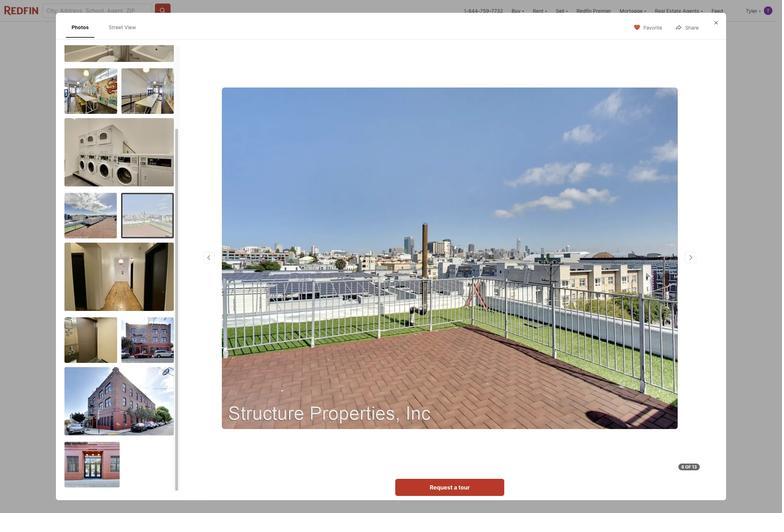 Task type: describe. For each thing, give the bounding box(es) containing it.
send a message button
[[477, 289, 571, 306]]

$1,350 /mo price
[[198, 250, 241, 268]]

redfin
[[577, 8, 592, 14]]

1-844-759-7732
[[464, 8, 503, 14]]

0
[[258, 250, 264, 260]]

price
[[198, 261, 211, 268]]

1 tab from the left
[[198, 23, 254, 40]]

0 vertical spatial 1731
[[198, 236, 210, 243]]

street view for tab list containing photos
[[109, 24, 136, 30]]

1731 for contact 1731 15th st
[[506, 248, 522, 257]]

submit search image
[[159, 7, 166, 14]]

satellite button
[[226, 321, 261, 336]]

request a tour for the top request a tour button
[[504, 271, 544, 279]]

2 , from the left
[[271, 236, 273, 243]]

a inside button
[[517, 294, 520, 301]]

share
[[685, 25, 699, 31]]

view for the right street view button
[[397, 324, 407, 329]]

favorite button
[[628, 20, 668, 35]]

a inside dialog
[[454, 484, 457, 492]]

of for use
[[410, 425, 413, 429]]

13 photos button
[[528, 207, 574, 221]]

redfin premier button
[[572, 0, 616, 21]]

2 tab from the left
[[254, 23, 303, 40]]

feed button
[[707, 0, 742, 21]]

1731 15th st , san francisco , ca 94103
[[198, 236, 301, 243]]

street view for the right street view button
[[385, 324, 407, 329]]

759-
[[480, 8, 491, 14]]

1 horizontal spatial request
[[504, 271, 527, 279]]

terms
[[399, 425, 409, 429]]

1 horizontal spatial street view
[[219, 211, 247, 217]]

7732
[[491, 8, 503, 14]]

terms of use link
[[399, 425, 420, 429]]

City, Address, School, Agent, ZIP search field
[[42, 4, 152, 18]]

1-
[[464, 8, 469, 14]]

1 horizontal spatial street
[[219, 211, 234, 217]]

2 vertical spatial street
[[385, 324, 396, 329]]

view for tab list containing photos
[[125, 24, 136, 30]]

request inside dialog
[[430, 484, 453, 492]]

map for map
[[207, 325, 220, 332]]

ft
[[330, 261, 335, 268]]

of for 13
[[685, 465, 691, 470]]

4 tab from the left
[[351, 23, 395, 40]]

google image
[[199, 420, 223, 429]]

street view tab
[[103, 19, 142, 36]]

1 , from the left
[[230, 236, 232, 243]]

map data ©2023
[[368, 425, 395, 429]]

beds
[[258, 261, 272, 268]]

data
[[376, 425, 383, 429]]

redfin premier
[[577, 8, 611, 14]]

844-
[[469, 8, 480, 14]]

13 inside request a tour dialog
[[692, 465, 697, 470]]

0 vertical spatial 15th
[[211, 236, 223, 243]]

94103
[[284, 236, 301, 243]]

1 baths
[[289, 250, 304, 268]]

1 vertical spatial view
[[235, 211, 247, 217]]

photos tab
[[66, 19, 94, 36]]

send
[[501, 294, 516, 301]]

1731 for about 1731 15th st
[[224, 493, 242, 503]]

about
[[198, 493, 222, 503]]

request a tour dialog
[[56, 0, 726, 502]]

sq
[[321, 261, 328, 268]]

1 vertical spatial request a tour button
[[395, 479, 504, 497]]

1
[[289, 250, 293, 260]]

map region
[[184, 280, 458, 462]]

report a map error
[[425, 425, 455, 429]]

st for contact 1731 15th st
[[541, 248, 548, 257]]

map button
[[201, 321, 226, 336]]

map entry image
[[421, 236, 456, 271]]

1 horizontal spatial street view button
[[375, 322, 408, 332]]



Task type: vqa. For each thing, say whether or not it's contained in the screenshot.
the middle Serves
no



Task type: locate. For each thing, give the bounding box(es) containing it.
satellite
[[232, 325, 255, 332]]

report
[[425, 425, 435, 429]]

15th for contact 1731 15th st
[[524, 248, 539, 257]]

request a tour button
[[477, 266, 571, 284], [395, 479, 504, 497]]

share button
[[669, 20, 705, 35]]

1731 up $1,350
[[198, 236, 210, 243]]

map
[[207, 325, 220, 332], [368, 425, 375, 429]]

2 horizontal spatial street view
[[385, 324, 407, 329]]

2 horizontal spatial street
[[385, 324, 396, 329]]

1 vertical spatial street view
[[219, 211, 247, 217]]

,
[[230, 236, 232, 243], [271, 236, 273, 243]]

error
[[447, 425, 455, 429]]

0 horizontal spatial tab list
[[64, 17, 149, 38]]

photos
[[72, 24, 89, 30]]

0 vertical spatial street view button
[[203, 207, 253, 221]]

1 vertical spatial street view button
[[375, 322, 408, 332]]

ca
[[274, 236, 282, 243]]

1 horizontal spatial tour
[[533, 271, 544, 279]]

tab list inside request a tour dialog
[[64, 17, 149, 38]]

map left data at the left bottom
[[368, 425, 375, 429]]

15th for about 1731 15th st
[[244, 493, 262, 503]]

tab
[[198, 23, 254, 40], [254, 23, 303, 40], [303, 23, 351, 40], [351, 23, 395, 40]]

0 horizontal spatial request a tour
[[430, 484, 470, 492]]

1 vertical spatial street
[[219, 211, 234, 217]]

street view button left directions button
[[375, 322, 408, 332]]

1 vertical spatial of
[[685, 465, 691, 470]]

of right 8
[[685, 465, 691, 470]]

$1,350
[[198, 250, 225, 260]]

premier
[[593, 8, 611, 14]]

13 photos
[[544, 211, 568, 217]]

1 vertical spatial request a tour
[[430, 484, 470, 492]]

, left ca
[[271, 236, 273, 243]]

map
[[439, 425, 446, 429]]

0 vertical spatial tour
[[533, 271, 544, 279]]

0 vertical spatial 13
[[544, 211, 550, 217]]

160 sq ft
[[321, 250, 336, 268]]

contact 1731 15th st
[[477, 248, 548, 257]]

160
[[321, 250, 336, 260]]

2 horizontal spatial st
[[541, 248, 548, 257]]

2 vertical spatial street view
[[385, 324, 407, 329]]

0 horizontal spatial street
[[109, 24, 123, 30]]

0 horizontal spatial street view
[[109, 24, 136, 30]]

1 horizontal spatial st
[[264, 493, 272, 503]]

1 horizontal spatial request a tour
[[504, 271, 544, 279]]

0 horizontal spatial st
[[224, 236, 230, 243]]

1 horizontal spatial of
[[685, 465, 691, 470]]

8
[[682, 465, 684, 470]]

1 horizontal spatial tab list
[[198, 22, 401, 40]]

2 vertical spatial view
[[397, 324, 407, 329]]

street left directions button
[[385, 324, 396, 329]]

request
[[504, 271, 527, 279], [430, 484, 453, 492]]

image image
[[64, 0, 174, 62], [198, 42, 465, 227], [468, 42, 579, 133], [64, 68, 117, 114], [121, 68, 174, 114], [64, 118, 174, 186], [468, 136, 579, 227], [64, 193, 117, 239], [123, 194, 172, 237], [64, 243, 174, 311], [64, 318, 117, 363], [121, 318, 174, 363], [64, 367, 174, 436], [64, 442, 120, 488]]

0 horizontal spatial map
[[207, 325, 220, 332]]

1 horizontal spatial 13
[[692, 465, 697, 470]]

directions button
[[411, 322, 441, 332]]

0 vertical spatial st
[[224, 236, 230, 243]]

street down city, address, school, agent, zip search field on the top of page
[[109, 24, 123, 30]]

/mo
[[225, 250, 241, 260]]

0 vertical spatial request a tour button
[[477, 266, 571, 284]]

street view inside tab
[[109, 24, 136, 30]]

message
[[521, 294, 547, 301]]

0 horizontal spatial 15th
[[211, 236, 223, 243]]

1731 right the about
[[224, 493, 242, 503]]

2 vertical spatial 1731
[[224, 493, 242, 503]]

0 vertical spatial view
[[125, 24, 136, 30]]

0 horizontal spatial 13
[[544, 211, 550, 217]]

0 horizontal spatial of
[[410, 425, 413, 429]]

1 vertical spatial tour
[[459, 484, 470, 492]]

13 left photos
[[544, 211, 550, 217]]

street view button up san
[[203, 207, 253, 221]]

0 vertical spatial street
[[109, 24, 123, 30]]

8 of 13
[[682, 465, 697, 470]]

view
[[125, 24, 136, 30], [235, 211, 247, 217], [397, 324, 407, 329]]

photos
[[551, 211, 568, 217]]

of inside request a tour dialog
[[685, 465, 691, 470]]

baths
[[289, 261, 304, 268]]

a
[[528, 271, 531, 279], [517, 294, 520, 301], [436, 425, 438, 429], [454, 484, 457, 492]]

request a tour
[[504, 271, 544, 279], [430, 484, 470, 492]]

user photo image
[[764, 6, 773, 15]]

0 horizontal spatial ,
[[230, 236, 232, 243]]

street
[[109, 24, 123, 30], [219, 211, 234, 217], [385, 324, 396, 329]]

menu bar containing map
[[201, 321, 261, 336]]

street view down city, address, school, agent, zip search field on the top of page
[[109, 24, 136, 30]]

map inside popup button
[[207, 325, 220, 332]]

1731
[[198, 236, 210, 243], [506, 248, 522, 257], [224, 493, 242, 503]]

2 horizontal spatial 1731
[[506, 248, 522, 257]]

1731 right contact
[[506, 248, 522, 257]]

0 horizontal spatial request
[[430, 484, 453, 492]]

13 inside button
[[544, 211, 550, 217]]

0 vertical spatial of
[[410, 425, 413, 429]]

1 vertical spatial 1731
[[506, 248, 522, 257]]

0 vertical spatial map
[[207, 325, 220, 332]]

street view left directions button
[[385, 324, 407, 329]]

about 1731 15th st
[[198, 493, 272, 503]]

street view button
[[203, 207, 253, 221], [375, 322, 408, 332]]

street view up san
[[219, 211, 247, 217]]

1 horizontal spatial view
[[235, 211, 247, 217]]

1 vertical spatial 13
[[692, 465, 697, 470]]

street view
[[109, 24, 136, 30], [219, 211, 247, 217], [385, 324, 407, 329]]

request a tour for the bottom request a tour button
[[430, 484, 470, 492]]

san
[[233, 236, 243, 243]]

view inside street view tab
[[125, 24, 136, 30]]

of
[[410, 425, 413, 429], [685, 465, 691, 470]]

send a message
[[501, 294, 547, 301]]

15th
[[211, 236, 223, 243], [524, 248, 539, 257], [244, 493, 262, 503]]

contact
[[477, 248, 505, 257]]

, left san
[[230, 236, 232, 243]]

1 vertical spatial st
[[541, 248, 548, 257]]

0 beds
[[258, 250, 272, 268]]

2 horizontal spatial view
[[397, 324, 407, 329]]

©2023
[[384, 425, 395, 429]]

st for about 1731 15th st
[[264, 493, 272, 503]]

directions
[[421, 324, 439, 329]]

2 horizontal spatial 15th
[[524, 248, 539, 257]]

13 right 8
[[692, 465, 697, 470]]

1 horizontal spatial 1731
[[224, 493, 242, 503]]

1 vertical spatial map
[[368, 425, 375, 429]]

francisco
[[245, 236, 271, 243]]

0 horizontal spatial street view button
[[203, 207, 253, 221]]

1 horizontal spatial 15th
[[244, 493, 262, 503]]

menu bar
[[201, 321, 261, 336]]

0 horizontal spatial tour
[[459, 484, 470, 492]]

street inside tab
[[109, 24, 123, 30]]

of left use
[[410, 425, 413, 429]]

2 vertical spatial st
[[264, 493, 272, 503]]

st
[[224, 236, 230, 243], [541, 248, 548, 257], [264, 493, 272, 503]]

0 vertical spatial street view
[[109, 24, 136, 30]]

tour
[[533, 271, 544, 279], [459, 484, 470, 492]]

request a tour inside dialog
[[430, 484, 470, 492]]

map left satellite popup button
[[207, 325, 220, 332]]

favorite
[[644, 25, 662, 31]]

tab list
[[64, 17, 149, 38], [198, 22, 401, 40]]

1 horizontal spatial ,
[[271, 236, 273, 243]]

1 vertical spatial request
[[430, 484, 453, 492]]

0 vertical spatial request
[[504, 271, 527, 279]]

tab list containing photos
[[64, 17, 149, 38]]

1731 15th st image
[[222, 88, 678, 430]]

map for map data ©2023
[[368, 425, 375, 429]]

3 tab from the left
[[303, 23, 351, 40]]

tour inside dialog
[[459, 484, 470, 492]]

terms of use
[[399, 425, 420, 429]]

13
[[544, 211, 550, 217], [692, 465, 697, 470]]

0 horizontal spatial 1731
[[198, 236, 210, 243]]

report a map error link
[[425, 425, 455, 429]]

use
[[414, 425, 420, 429]]

1 vertical spatial 15th
[[524, 248, 539, 257]]

1 horizontal spatial map
[[368, 425, 375, 429]]

feed
[[712, 8, 723, 14]]

2 vertical spatial 15th
[[244, 493, 262, 503]]

0 vertical spatial request a tour
[[504, 271, 544, 279]]

street up san
[[219, 211, 234, 217]]

1-844-759-7732 link
[[464, 8, 503, 14]]

0 horizontal spatial view
[[125, 24, 136, 30]]



